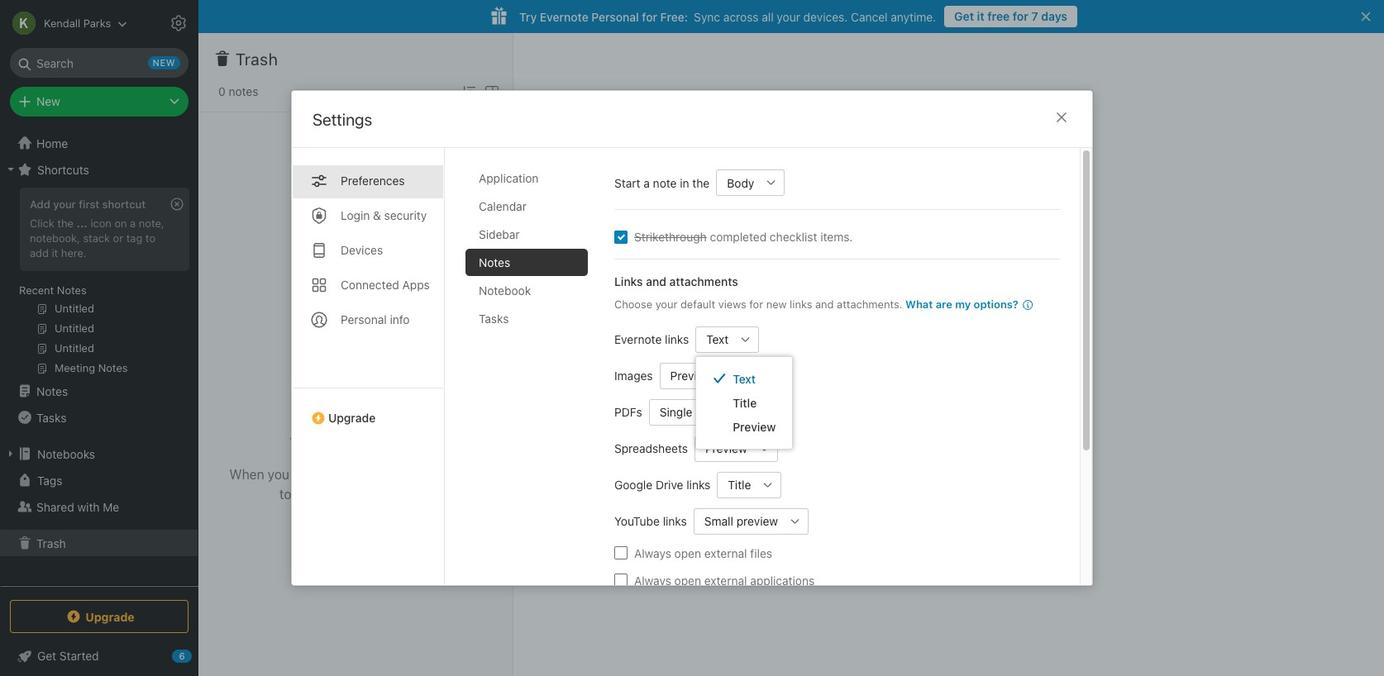 Task type: vqa. For each thing, say whether or not it's contained in the screenshot.
top header'
no



Task type: describe. For each thing, give the bounding box(es) containing it.
items.
[[820, 230, 853, 244]]

shortcuts button
[[0, 156, 198, 183]]

get it free for 7 days
[[954, 9, 1067, 23]]

trash
[[324, 434, 359, 452]]

strikethrough completed checklist items.
[[634, 230, 853, 244]]

1 vertical spatial the
[[57, 217, 74, 230]]

all
[[762, 10, 774, 24]]

choose your default views for new links and attachments.
[[614, 298, 902, 311]]

...
[[76, 217, 88, 230]]

text link
[[696, 367, 792, 391]]

external for applications
[[704, 573, 747, 587]]

Choose default view option for YouTube links field
[[694, 508, 809, 535]]

the inside when you have notes in the trash, click '...' to restore or delete them.
[[375, 467, 395, 482]]

google drive links
[[614, 478, 711, 492]]

close image
[[1052, 107, 1072, 127]]

always open external applications
[[634, 573, 815, 587]]

shortcuts
[[37, 162, 89, 177]]

pdfs
[[614, 405, 642, 419]]

icon
[[90, 217, 112, 230]]

get it free for 7 days button
[[944, 6, 1077, 27]]

click the ...
[[30, 217, 88, 230]]

Always open external applications checkbox
[[614, 574, 628, 587]]

notes tab
[[465, 249, 588, 276]]

add
[[30, 198, 50, 211]]

new
[[766, 298, 787, 311]]

external for files
[[704, 546, 747, 560]]

login & security
[[341, 208, 427, 222]]

are
[[936, 298, 952, 311]]

single page
[[660, 405, 722, 419]]

upgrade button inside tab list
[[292, 388, 444, 432]]

tasks inside tasks button
[[36, 411, 66, 425]]

title button
[[717, 472, 755, 498]]

preview inside dropdown list menu
[[733, 420, 776, 434]]

click
[[30, 217, 54, 230]]

what are my options?
[[905, 298, 1019, 311]]

days
[[1041, 9, 1067, 23]]

Choose default view option for Google Drive links field
[[717, 472, 782, 498]]

0 vertical spatial your
[[777, 10, 800, 24]]

first
[[79, 198, 99, 211]]

when
[[229, 467, 264, 482]]

1 horizontal spatial a
[[644, 176, 650, 190]]

Choose default view option for PDFs field
[[649, 399, 753, 425]]

links left text button
[[665, 332, 689, 346]]

1 vertical spatial preview button
[[694, 435, 751, 462]]

apps
[[402, 278, 430, 292]]

body button
[[716, 169, 758, 196]]

title inside button
[[728, 478, 751, 492]]

open for always open external files
[[674, 546, 701, 560]]

single page button
[[649, 399, 726, 425]]

start a note in the
[[614, 176, 710, 190]]

checklist
[[770, 230, 817, 244]]

them.
[[397, 487, 432, 501]]

Start a new note in the body or title. field
[[716, 169, 785, 196]]

sync
[[694, 10, 720, 24]]

tasks tab
[[465, 305, 588, 332]]

notebooks link
[[0, 441, 198, 467]]

options?
[[974, 298, 1019, 311]]

files
[[750, 546, 772, 560]]

links and attachments
[[614, 274, 738, 289]]

&
[[373, 208, 381, 222]]

personal info
[[341, 313, 410, 327]]

1 vertical spatial trash
[[36, 536, 66, 550]]

connected apps
[[341, 278, 430, 292]]

always for always open external applications
[[634, 573, 671, 587]]

application tab
[[465, 165, 588, 192]]

notebook,
[[30, 231, 80, 245]]

application
[[479, 171, 539, 185]]

a inside the icon on a note, notebook, stack or tag to add it here.
[[130, 217, 136, 230]]

try
[[519, 10, 537, 24]]

anytime.
[[891, 10, 936, 24]]

links right drive
[[686, 478, 711, 492]]

me
[[103, 500, 119, 514]]

0 horizontal spatial upgrade
[[85, 610, 135, 624]]

my
[[955, 298, 971, 311]]

attachments.
[[837, 298, 902, 311]]

2 vertical spatial notes
[[36, 384, 68, 398]]

calendar tab
[[465, 193, 588, 220]]

title link
[[696, 391, 792, 415]]

tab list for application
[[292, 148, 445, 585]]

Search text field
[[21, 48, 177, 78]]

empty
[[378, 434, 421, 452]]

tree containing home
[[0, 130, 198, 585]]

notebook
[[479, 284, 531, 298]]

0 horizontal spatial evernote
[[540, 10, 588, 24]]

notes link
[[0, 378, 198, 404]]

applications
[[750, 573, 815, 587]]

or inside when you have notes in the trash, click '...' to restore or delete them.
[[341, 487, 353, 501]]

links down drive
[[663, 514, 687, 528]]

note window - empty element
[[513, 33, 1384, 676]]

images
[[614, 369, 653, 383]]

for for free:
[[642, 10, 657, 24]]

settings image
[[169, 13, 189, 33]]

Choose default view option for Evernote links field
[[696, 326, 759, 353]]

it inside the icon on a note, notebook, stack or tag to add it here.
[[52, 246, 58, 259]]

google
[[614, 478, 652, 492]]

always open external files
[[634, 546, 772, 560]]

strikethrough
[[634, 230, 707, 244]]

tag
[[126, 231, 142, 245]]

trash inside note list element
[[236, 50, 278, 69]]

spreadsheets
[[614, 442, 688, 456]]

0 notes
[[218, 84, 258, 98]]

calendar
[[479, 199, 527, 213]]

Choose default view option for Images field
[[659, 363, 743, 389]]

0 horizontal spatial and
[[646, 274, 666, 289]]

across
[[723, 10, 759, 24]]

stack
[[83, 231, 110, 245]]

tags
[[37, 473, 62, 487]]

choose
[[614, 298, 652, 311]]

with
[[77, 500, 100, 514]]

note
[[653, 176, 677, 190]]

small preview
[[704, 514, 778, 528]]



Task type: locate. For each thing, give the bounding box(es) containing it.
1 vertical spatial upgrade button
[[10, 600, 189, 633]]

0 horizontal spatial to
[[145, 231, 155, 245]]

1 vertical spatial personal
[[341, 313, 387, 327]]

1 vertical spatial or
[[341, 487, 353, 501]]

for for 7
[[1013, 9, 1029, 23]]

Select2064 checkbox
[[614, 230, 628, 243]]

1 horizontal spatial it
[[977, 9, 984, 23]]

text inside button
[[706, 332, 729, 346]]

0 vertical spatial a
[[644, 176, 650, 190]]

0 horizontal spatial the
[[57, 217, 74, 230]]

upgrade button down trash link
[[10, 600, 189, 633]]

tab list containing preferences
[[292, 148, 445, 585]]

0 vertical spatial and
[[646, 274, 666, 289]]

and
[[646, 274, 666, 289], [815, 298, 834, 311]]

0 horizontal spatial it
[[52, 246, 58, 259]]

1 horizontal spatial upgrade
[[328, 411, 376, 425]]

note list element
[[198, 33, 513, 676]]

have
[[293, 467, 321, 482]]

1 horizontal spatial notes
[[325, 467, 358, 482]]

preview button up single page button
[[659, 363, 716, 389]]

preview down preview link
[[705, 442, 747, 456]]

open for always open external applications
[[674, 573, 701, 587]]

1 horizontal spatial text
[[733, 372, 756, 386]]

and left attachments.
[[815, 298, 834, 311]]

0 vertical spatial open
[[674, 546, 701, 560]]

personal down connected at the top left of the page
[[341, 313, 387, 327]]

preview button up 'title' button
[[694, 435, 751, 462]]

notes inside group
[[57, 284, 87, 297]]

notebooks
[[37, 447, 95, 461]]

shared
[[36, 500, 74, 514]]

or down on
[[113, 231, 123, 245]]

preview button
[[659, 363, 716, 389], [694, 435, 751, 462]]

the right the note
[[692, 176, 710, 190]]

1 horizontal spatial for
[[749, 298, 763, 311]]

0 vertical spatial evernote
[[540, 10, 588, 24]]

notes right recent
[[57, 284, 87, 297]]

1 vertical spatial always
[[634, 573, 671, 587]]

0 horizontal spatial or
[[113, 231, 123, 245]]

icon on a note, notebook, stack or tag to add it here.
[[30, 217, 164, 259]]

1 horizontal spatial upgrade button
[[292, 388, 444, 432]]

notes up tasks button
[[36, 384, 68, 398]]

0 horizontal spatial tasks
[[36, 411, 66, 425]]

your for choose your default views for new links and attachments.
[[655, 298, 677, 311]]

1 horizontal spatial or
[[341, 487, 353, 501]]

in up delete on the bottom
[[361, 467, 372, 482]]

always
[[634, 546, 671, 560], [634, 573, 671, 587]]

for inside 'button'
[[1013, 9, 1029, 23]]

preview down title link
[[733, 420, 776, 434]]

expand notebooks image
[[4, 447, 17, 461]]

it
[[977, 9, 984, 23], [52, 246, 58, 259]]

security
[[384, 208, 427, 222]]

2 vertical spatial your
[[655, 298, 677, 311]]

your right all
[[777, 10, 800, 24]]

'...'
[[467, 467, 482, 482]]

0 vertical spatial preview button
[[659, 363, 716, 389]]

notebook tab
[[465, 277, 588, 304]]

personal left free:
[[591, 10, 639, 24]]

1 vertical spatial title
[[728, 478, 751, 492]]

1 horizontal spatial and
[[815, 298, 834, 311]]

to down note,
[[145, 231, 155, 245]]

1 vertical spatial text
[[733, 372, 756, 386]]

open up always open external applications
[[674, 546, 701, 560]]

tags button
[[0, 467, 198, 494]]

1 vertical spatial and
[[815, 298, 834, 311]]

to
[[145, 231, 155, 245], [279, 487, 291, 501]]

settings
[[313, 110, 372, 129]]

1 vertical spatial preview
[[733, 420, 776, 434]]

youtube links
[[614, 514, 687, 528]]

trash up 0 notes
[[236, 50, 278, 69]]

1 horizontal spatial tab list
[[465, 165, 601, 585]]

0 vertical spatial title
[[733, 396, 757, 410]]

1 vertical spatial to
[[279, 487, 291, 501]]

add your first shortcut
[[30, 198, 146, 211]]

always right always open external applications option
[[634, 573, 671, 587]]

preferences
[[341, 174, 405, 188]]

small preview button
[[694, 508, 782, 535]]

to down you
[[279, 487, 291, 501]]

notes inside when you have notes in the trash, click '...' to restore or delete them.
[[325, 467, 358, 482]]

1 vertical spatial your
[[53, 198, 76, 211]]

or inside the icon on a note, notebook, stack or tag to add it here.
[[113, 231, 123, 245]]

0 horizontal spatial personal
[[341, 313, 387, 327]]

personal
[[591, 10, 639, 24], [341, 313, 387, 327]]

upgrade down trash link
[[85, 610, 135, 624]]

external down always open external files at the bottom of the page
[[704, 573, 747, 587]]

trash link
[[0, 530, 198, 556]]

2 vertical spatial the
[[375, 467, 395, 482]]

0 vertical spatial notes
[[479, 255, 510, 270]]

what
[[905, 298, 933, 311]]

0 horizontal spatial notes
[[229, 84, 258, 98]]

Always open external files checkbox
[[614, 547, 628, 560]]

your
[[777, 10, 800, 24], [53, 198, 76, 211], [655, 298, 677, 311]]

for left the new
[[749, 298, 763, 311]]

0 horizontal spatial for
[[642, 10, 657, 24]]

preview
[[736, 514, 778, 528]]

on
[[114, 217, 127, 230]]

1 horizontal spatial tasks
[[479, 312, 509, 326]]

it down 'notebook,'
[[52, 246, 58, 259]]

your inside group
[[53, 198, 76, 211]]

recent notes
[[19, 284, 87, 297]]

notes inside tab
[[479, 255, 510, 270]]

it inside 'button'
[[977, 9, 984, 23]]

tasks down notebook
[[479, 312, 509, 326]]

note,
[[139, 217, 164, 230]]

1 vertical spatial a
[[130, 217, 136, 230]]

tasks up "notebooks"
[[36, 411, 66, 425]]

devices
[[341, 243, 383, 257]]

connected
[[341, 278, 399, 292]]

restore
[[295, 487, 337, 501]]

in right the note
[[680, 176, 689, 190]]

tree
[[0, 130, 198, 585]]

1 horizontal spatial your
[[655, 298, 677, 311]]

and right links
[[646, 274, 666, 289]]

2 horizontal spatial the
[[692, 176, 710, 190]]

text inside dropdown list menu
[[733, 372, 756, 386]]

small
[[704, 514, 733, 528]]

single
[[660, 405, 692, 419]]

0 vertical spatial preview
[[670, 369, 712, 383]]

dropdown list menu
[[696, 367, 792, 439]]

evernote
[[540, 10, 588, 24], [614, 332, 662, 346]]

evernote right try
[[540, 10, 588, 24]]

body
[[727, 176, 754, 190]]

text
[[706, 332, 729, 346], [733, 372, 756, 386]]

always for always open external files
[[634, 546, 671, 560]]

0 vertical spatial or
[[113, 231, 123, 245]]

2 vertical spatial preview
[[705, 442, 747, 456]]

login
[[341, 208, 370, 222]]

the
[[692, 176, 710, 190], [57, 217, 74, 230], [375, 467, 395, 482]]

preview inside choose default view option for spreadsheets field
[[705, 442, 747, 456]]

here.
[[61, 246, 86, 259]]

recent
[[19, 284, 54, 297]]

None search field
[[21, 48, 177, 78]]

default
[[680, 298, 715, 311]]

0 horizontal spatial in
[[361, 467, 372, 482]]

0
[[218, 84, 225, 98]]

your for add your first shortcut
[[53, 198, 76, 211]]

preview inside choose default view option for images field
[[670, 369, 712, 383]]

your trash is empty
[[290, 434, 421, 452]]

always right always open external files option
[[634, 546, 671, 560]]

0 vertical spatial upgrade
[[328, 411, 376, 425]]

1 vertical spatial it
[[52, 246, 58, 259]]

title up small preview button
[[728, 478, 751, 492]]

open down always open external files at the bottom of the page
[[674, 573, 701, 587]]

in
[[680, 176, 689, 190], [361, 467, 372, 482]]

page
[[696, 405, 722, 419]]

completed
[[710, 230, 767, 244]]

trash,
[[398, 467, 432, 482]]

delete
[[357, 487, 394, 501]]

notes down "trash"
[[325, 467, 358, 482]]

your down the links and attachments
[[655, 298, 677, 311]]

evernote down choose
[[614, 332, 662, 346]]

1 vertical spatial evernote
[[614, 332, 662, 346]]

tasks button
[[0, 404, 198, 431]]

views
[[718, 298, 746, 311]]

get
[[954, 9, 974, 23]]

your up click the ...
[[53, 198, 76, 211]]

tab list
[[292, 148, 445, 585], [465, 165, 601, 585]]

1 horizontal spatial in
[[680, 176, 689, 190]]

0 vertical spatial upgrade button
[[292, 388, 444, 432]]

external up always open external applications
[[704, 546, 747, 560]]

for left free:
[[642, 10, 657, 24]]

text button
[[696, 326, 733, 353]]

2 horizontal spatial your
[[777, 10, 800, 24]]

title up preview link
[[733, 396, 757, 410]]

1 vertical spatial upgrade
[[85, 610, 135, 624]]

notes down sidebar on the left top
[[479, 255, 510, 270]]

0 vertical spatial external
[[704, 546, 747, 560]]

0 vertical spatial personal
[[591, 10, 639, 24]]

a left the note
[[644, 176, 650, 190]]

sidebar
[[479, 227, 520, 241]]

1 vertical spatial notes
[[325, 467, 358, 482]]

1 horizontal spatial the
[[375, 467, 395, 482]]

0 vertical spatial notes
[[229, 84, 258, 98]]

0 vertical spatial text
[[706, 332, 729, 346]]

external
[[704, 546, 747, 560], [704, 573, 747, 587]]

0 horizontal spatial upgrade button
[[10, 600, 189, 633]]

0 horizontal spatial your
[[53, 198, 76, 211]]

devices.
[[803, 10, 848, 24]]

1 horizontal spatial evernote
[[614, 332, 662, 346]]

Choose default view option for Spreadsheets field
[[694, 435, 778, 462]]

free:
[[660, 10, 688, 24]]

it right get
[[977, 9, 984, 23]]

0 horizontal spatial trash
[[36, 536, 66, 550]]

to inside when you have notes in the trash, click '...' to restore or delete them.
[[279, 487, 291, 501]]

a right on
[[130, 217, 136, 230]]

to inside the icon on a note, notebook, stack or tag to add it here.
[[145, 231, 155, 245]]

1 vertical spatial external
[[704, 573, 747, 587]]

attachments
[[669, 274, 738, 289]]

0 vertical spatial in
[[680, 176, 689, 190]]

0 horizontal spatial tab list
[[292, 148, 445, 585]]

group containing add your first shortcut
[[0, 183, 198, 384]]

1 horizontal spatial personal
[[591, 10, 639, 24]]

1 open from the top
[[674, 546, 701, 560]]

1 always from the top
[[634, 546, 671, 560]]

tab list containing application
[[465, 165, 601, 585]]

add
[[30, 246, 49, 259]]

links right the new
[[790, 298, 812, 311]]

0 horizontal spatial text
[[706, 332, 729, 346]]

0 vertical spatial always
[[634, 546, 671, 560]]

title inside dropdown list menu
[[733, 396, 757, 410]]

0 vertical spatial tasks
[[479, 312, 509, 326]]

0 vertical spatial the
[[692, 176, 710, 190]]

new button
[[10, 87, 189, 117]]

tab list for start a note in the
[[465, 165, 601, 585]]

new
[[36, 94, 60, 108]]

group
[[0, 183, 198, 384]]

2 external from the top
[[704, 573, 747, 587]]

2 horizontal spatial for
[[1013, 9, 1029, 23]]

the left ...
[[57, 217, 74, 230]]

1 external from the top
[[704, 546, 747, 560]]

preview up single page
[[670, 369, 712, 383]]

upgrade button up is
[[292, 388, 444, 432]]

tasks inside tab
[[479, 312, 509, 326]]

1 vertical spatial open
[[674, 573, 701, 587]]

0 vertical spatial it
[[977, 9, 984, 23]]

sidebar tab
[[465, 221, 588, 248]]

2 open from the top
[[674, 573, 701, 587]]

0 vertical spatial to
[[145, 231, 155, 245]]

for left 7
[[1013, 9, 1029, 23]]

1 horizontal spatial to
[[279, 487, 291, 501]]

1 vertical spatial in
[[361, 467, 372, 482]]

0 vertical spatial trash
[[236, 50, 278, 69]]

1 horizontal spatial trash
[[236, 50, 278, 69]]

info
[[390, 313, 410, 327]]

for
[[1013, 9, 1029, 23], [642, 10, 657, 24], [749, 298, 763, 311]]

in inside when you have notes in the trash, click '...' to restore or delete them.
[[361, 467, 372, 482]]

1 vertical spatial notes
[[57, 284, 87, 297]]

is
[[363, 434, 374, 452]]

1 vertical spatial tasks
[[36, 411, 66, 425]]

the up delete on the bottom
[[375, 467, 395, 482]]

or left delete on the bottom
[[341, 487, 353, 501]]

upgrade
[[328, 411, 376, 425], [85, 610, 135, 624]]

trash down shared
[[36, 536, 66, 550]]

try evernote personal for free: sync across all your devices. cancel anytime.
[[519, 10, 936, 24]]

trash
[[236, 50, 278, 69], [36, 536, 66, 550]]

notes right 0
[[229, 84, 258, 98]]

text down views
[[706, 332, 729, 346]]

upgrade up your trash is empty
[[328, 411, 376, 425]]

drive
[[656, 478, 683, 492]]

text up title link
[[733, 372, 756, 386]]

7
[[1031, 9, 1038, 23]]

you
[[268, 467, 289, 482]]

2 always from the top
[[634, 573, 671, 587]]

0 horizontal spatial a
[[130, 217, 136, 230]]



